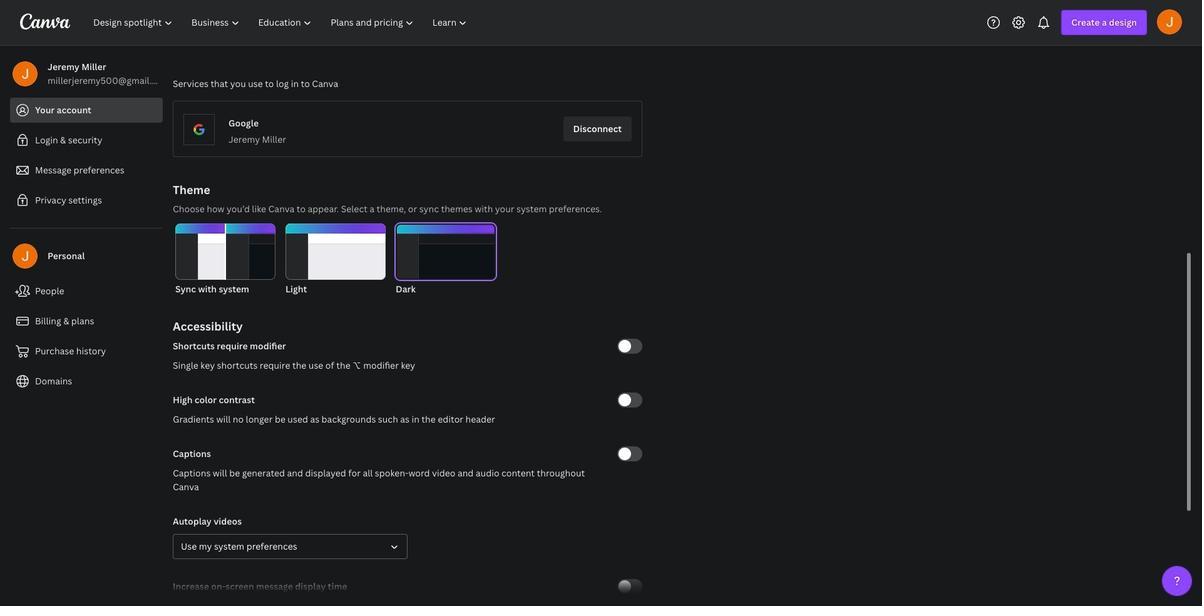 Task type: vqa. For each thing, say whether or not it's contained in the screenshot.
Jeremy Miller icon
yes



Task type: describe. For each thing, give the bounding box(es) containing it.
top level navigation element
[[85, 10, 478, 35]]

jeremy miller image
[[1158, 9, 1183, 34]]



Task type: locate. For each thing, give the bounding box(es) containing it.
None button
[[175, 224, 276, 296], [286, 224, 386, 296], [396, 224, 496, 296], [173, 534, 408, 559], [175, 224, 276, 296], [286, 224, 386, 296], [396, 224, 496, 296], [173, 534, 408, 559]]



